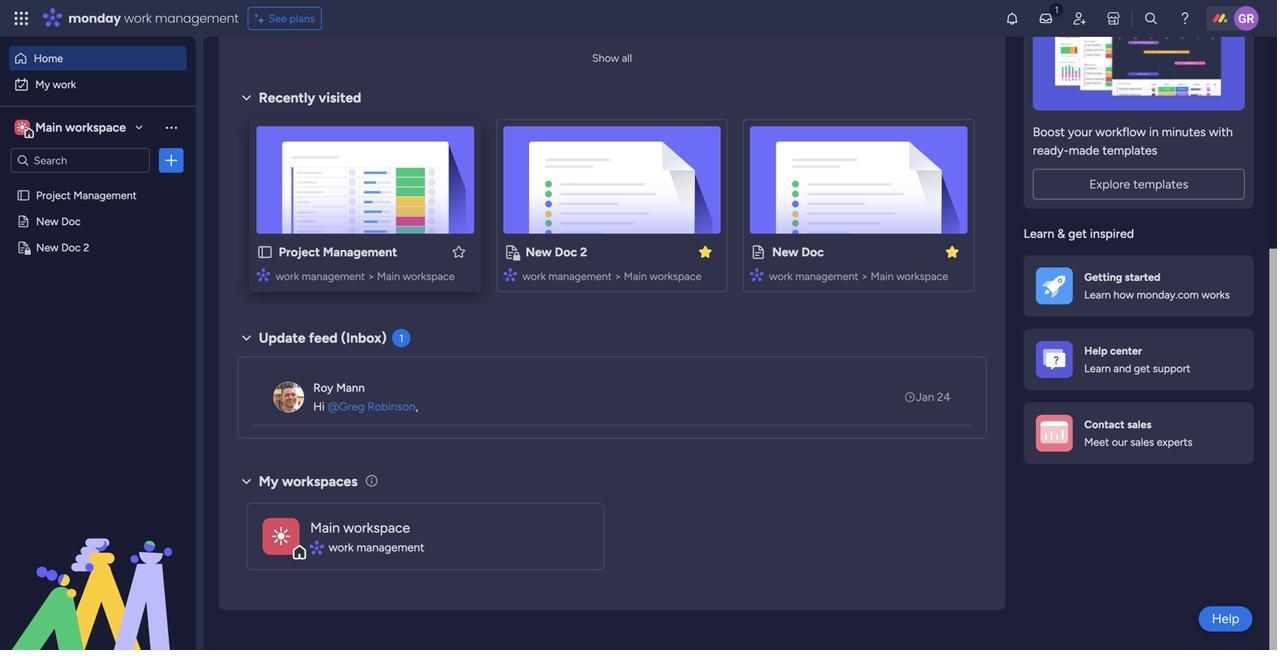 Task type: describe. For each thing, give the bounding box(es) containing it.
explore templates button
[[1033, 169, 1245, 200]]

> for new doc
[[861, 270, 868, 283]]

in
[[1149, 125, 1159, 139]]

> for project management
[[368, 270, 374, 283]]

list box containing project management
[[0, 179, 196, 468]]

1 image
[[1050, 1, 1064, 18]]

support
[[1153, 362, 1191, 375]]

your
[[1068, 125, 1093, 139]]

jan
[[916, 390, 934, 404]]

explore
[[1089, 177, 1130, 191]]

visited
[[319, 89, 361, 106]]

options image
[[164, 153, 179, 168]]

how
[[1114, 288, 1134, 301]]

templates image image
[[1038, 4, 1240, 110]]

contact sales meet our sales experts
[[1084, 418, 1193, 449]]

close update feed (inbox) image
[[237, 329, 256, 348]]

help for help
[[1212, 611, 1240, 627]]

lottie animation image
[[0, 495, 196, 651]]

contact sales element
[[1024, 403, 1254, 464]]

1 vertical spatial main workspace
[[310, 520, 410, 536]]

management for doc
[[73, 189, 137, 202]]

&
[[1057, 226, 1065, 241]]

workspaces
[[282, 473, 358, 490]]

monday marketplace image
[[1106, 11, 1121, 26]]

management for project management
[[302, 270, 365, 283]]

remove from favorites image
[[945, 244, 960, 260]]

1
[[399, 332, 404, 345]]

roy mann
[[313, 381, 365, 395]]

boost your workflow in minutes with ready-made templates
[[1033, 125, 1233, 158]]

learn for help
[[1084, 362, 1111, 375]]

workspace for project management
[[403, 270, 455, 283]]

ready-
[[1033, 143, 1069, 158]]

main workspace inside workspace selection element
[[35, 120, 126, 135]]

contact
[[1084, 418, 1125, 431]]

workspace up work management
[[343, 520, 410, 536]]

1 vertical spatial public board image
[[750, 244, 767, 261]]

experts
[[1157, 436, 1193, 449]]

home
[[34, 52, 63, 65]]

main for project management
[[377, 270, 400, 283]]

project management for management
[[279, 245, 397, 260]]

remove from favorites image
[[698, 244, 713, 260]]

help image
[[1177, 11, 1193, 26]]

workspace selection element
[[15, 118, 128, 138]]

work management > main workspace for new doc 2
[[523, 270, 702, 283]]

my work
[[35, 78, 76, 91]]

notifications image
[[1005, 11, 1020, 26]]

project management for doc
[[36, 189, 137, 202]]

search everything image
[[1144, 11, 1159, 26]]

0 vertical spatial sales
[[1127, 418, 1152, 431]]

add to favorites image
[[451, 244, 466, 260]]

0 vertical spatial learn
[[1024, 226, 1054, 241]]

project for work
[[279, 245, 320, 260]]

2 for the private board "image" within the the quick search results list box
[[580, 245, 587, 260]]

main inside workspace selection element
[[35, 120, 62, 135]]

main workspace button
[[11, 114, 150, 141]]

greg robinson image
[[1234, 6, 1259, 31]]

my work link
[[9, 72, 187, 97]]

monday
[[68, 10, 121, 27]]

2 for the private board "image" to the left
[[83, 241, 89, 254]]

explore templates
[[1089, 177, 1189, 191]]

workspace inside button
[[65, 120, 126, 135]]

mann
[[336, 381, 365, 395]]

templates inside button
[[1133, 177, 1189, 191]]

public board image for new
[[16, 188, 31, 203]]

select product image
[[14, 11, 29, 26]]

roy mann image
[[273, 382, 304, 413]]

new doc 2 for the private board "image" to the left
[[36, 241, 89, 254]]

1 vertical spatial sales
[[1131, 436, 1154, 449]]

public board image inside 'list box'
[[16, 214, 31, 229]]

learn for getting
[[1084, 288, 1111, 301]]

monday work management
[[68, 10, 239, 27]]



Task type: vqa. For each thing, say whether or not it's contained in the screenshot.
the middle Total
no



Task type: locate. For each thing, give the bounding box(es) containing it.
1 vertical spatial get
[[1134, 362, 1150, 375]]

0 horizontal spatial management
[[73, 189, 137, 202]]

management for management
[[323, 245, 397, 260]]

0 vertical spatial templates
[[1103, 143, 1158, 158]]

work management > main workspace
[[276, 270, 455, 283], [523, 270, 702, 283], [769, 270, 948, 283]]

0 horizontal spatial public board image
[[16, 188, 31, 203]]

feed
[[309, 330, 338, 346]]

0 vertical spatial public board image
[[16, 188, 31, 203]]

2 horizontal spatial >
[[861, 270, 868, 283]]

0 vertical spatial help
[[1084, 345, 1108, 358]]

templates down workflow
[[1103, 143, 1158, 158]]

help inside button
[[1212, 611, 1240, 627]]

get right the &
[[1068, 226, 1087, 241]]

get
[[1068, 226, 1087, 241], [1134, 362, 1150, 375]]

workspace image
[[263, 518, 300, 555], [272, 523, 290, 551]]

show
[[592, 51, 619, 65]]

1 vertical spatial project management
[[279, 245, 397, 260]]

work management > main workspace for project management
[[276, 270, 455, 283]]

0 horizontal spatial public board image
[[16, 214, 31, 229]]

project management inside the quick search results list box
[[279, 245, 397, 260]]

main workspace
[[35, 120, 126, 135], [310, 520, 410, 536]]

sales up our
[[1127, 418, 1152, 431]]

2 vertical spatial learn
[[1084, 362, 1111, 375]]

new doc 2 for the private board "image" within the the quick search results list box
[[526, 245, 587, 260]]

workspace down remove from favorites image
[[896, 270, 948, 283]]

my down home
[[35, 78, 50, 91]]

learn inside getting started learn how monday.com works
[[1084, 288, 1111, 301]]

learn left the &
[[1024, 226, 1054, 241]]

workspace
[[65, 120, 126, 135], [403, 270, 455, 283], [650, 270, 702, 283], [896, 270, 948, 283], [343, 520, 410, 536]]

inspired
[[1090, 226, 1134, 241]]

learn & get inspired
[[1024, 226, 1134, 241]]

0 vertical spatial management
[[73, 189, 137, 202]]

workspace down add to favorites image
[[403, 270, 455, 283]]

workflow
[[1096, 125, 1146, 139]]

0 vertical spatial project management
[[36, 189, 137, 202]]

my work option
[[9, 72, 187, 97]]

2 horizontal spatial work management > main workspace
[[769, 270, 948, 283]]

new doc 2 inside the quick search results list box
[[526, 245, 587, 260]]

my for my work
[[35, 78, 50, 91]]

get right and
[[1134, 362, 1150, 375]]

my inside option
[[35, 78, 50, 91]]

management
[[155, 10, 239, 27], [302, 270, 365, 283], [549, 270, 612, 283], [795, 270, 859, 283], [357, 541, 424, 555]]

1 horizontal spatial public board image
[[750, 244, 767, 261]]

1 workspace image from the left
[[15, 119, 30, 136]]

roy
[[313, 381, 333, 395]]

sales right our
[[1131, 436, 1154, 449]]

main workspace up work management
[[310, 520, 410, 536]]

help center learn and get support
[[1084, 345, 1191, 375]]

center
[[1110, 345, 1142, 358]]

1 vertical spatial templates
[[1133, 177, 1189, 191]]

management for new doc 2
[[549, 270, 612, 283]]

list box
[[0, 179, 196, 468]]

and
[[1114, 362, 1131, 375]]

1 vertical spatial project
[[279, 245, 320, 260]]

project inside 'list box'
[[36, 189, 71, 202]]

jan 24
[[916, 390, 951, 404]]

1 > from the left
[[368, 270, 374, 283]]

learn down 'getting'
[[1084, 288, 1111, 301]]

24
[[937, 390, 951, 404]]

update feed (inbox)
[[259, 330, 387, 346]]

getting started learn how monday.com works
[[1084, 271, 1230, 301]]

main for new doc
[[871, 270, 894, 283]]

public board image for work
[[257, 244, 273, 261]]

public board image
[[16, 188, 31, 203], [257, 244, 273, 261]]

0 horizontal spatial work management > main workspace
[[276, 270, 455, 283]]

main
[[35, 120, 62, 135], [377, 270, 400, 283], [624, 270, 647, 283], [871, 270, 894, 283], [310, 520, 340, 536]]

our
[[1112, 436, 1128, 449]]

management inside the quick search results list box
[[323, 245, 397, 260]]

0 horizontal spatial project management
[[36, 189, 137, 202]]

2 work management > main workspace from the left
[[523, 270, 702, 283]]

workspace up search in workspace field
[[65, 120, 126, 135]]

workspace for new doc
[[896, 270, 948, 283]]

close my workspaces image
[[237, 473, 256, 491]]

0 vertical spatial new doc
[[36, 215, 81, 228]]

templates
[[1103, 143, 1158, 158], [1133, 177, 1189, 191]]

new
[[36, 215, 59, 228], [36, 241, 59, 254], [526, 245, 552, 260], [772, 245, 799, 260]]

home link
[[9, 46, 187, 71]]

1 vertical spatial my
[[259, 473, 279, 490]]

1 horizontal spatial get
[[1134, 362, 1150, 375]]

> for new doc 2
[[615, 270, 621, 283]]

project for new
[[36, 189, 71, 202]]

learn left and
[[1084, 362, 1111, 375]]

1 horizontal spatial >
[[615, 270, 621, 283]]

recently visited
[[259, 89, 361, 106]]

see plans
[[269, 12, 315, 25]]

help button
[[1199, 607, 1253, 632]]

new doc
[[36, 215, 81, 228], [772, 245, 824, 260]]

management
[[73, 189, 137, 202], [323, 245, 397, 260]]

1 vertical spatial learn
[[1084, 288, 1111, 301]]

workspace options image
[[164, 120, 179, 135]]

recently
[[259, 89, 315, 106]]

invite members image
[[1072, 11, 1088, 26]]

work management
[[329, 541, 424, 555]]

help center element
[[1024, 329, 1254, 390]]

0 horizontal spatial my
[[35, 78, 50, 91]]

workspace image
[[15, 119, 30, 136], [17, 119, 28, 136]]

1 work management > main workspace from the left
[[276, 270, 455, 283]]

2 inside the quick search results list box
[[580, 245, 587, 260]]

1 horizontal spatial my
[[259, 473, 279, 490]]

option
[[0, 182, 196, 185]]

0 vertical spatial get
[[1068, 226, 1087, 241]]

project
[[36, 189, 71, 202], [279, 245, 320, 260]]

main for new doc 2
[[624, 270, 647, 283]]

lottie animation element
[[0, 495, 196, 651]]

home option
[[9, 46, 187, 71]]

help inside help center learn and get support
[[1084, 345, 1108, 358]]

all
[[622, 51, 632, 65]]

1 vertical spatial public board image
[[257, 244, 273, 261]]

0 horizontal spatial new doc
[[36, 215, 81, 228]]

1 horizontal spatial private board image
[[503, 244, 520, 261]]

2
[[83, 241, 89, 254], [580, 245, 587, 260]]

my right close my workspaces image
[[259, 473, 279, 490]]

new doc 2 inside 'list box'
[[36, 241, 89, 254]]

quick search results list box
[[237, 107, 987, 311]]

project management
[[36, 189, 137, 202], [279, 245, 397, 260]]

project management inside 'list box'
[[36, 189, 137, 202]]

public board image inside 'list box'
[[16, 188, 31, 203]]

(inbox)
[[341, 330, 387, 346]]

0 horizontal spatial get
[[1068, 226, 1087, 241]]

getting
[[1084, 271, 1122, 284]]

2 inside 'list box'
[[83, 241, 89, 254]]

1 vertical spatial new doc
[[772, 245, 824, 260]]

Search in workspace field
[[32, 152, 128, 169]]

workspace down remove from favorites icon
[[650, 270, 702, 283]]

1 horizontal spatial main workspace
[[310, 520, 410, 536]]

with
[[1209, 125, 1233, 139]]

my
[[35, 78, 50, 91], [259, 473, 279, 490]]

update
[[259, 330, 306, 346]]

2 > from the left
[[615, 270, 621, 283]]

0 vertical spatial main workspace
[[35, 120, 126, 135]]

work management > main workspace for new doc
[[769, 270, 948, 283]]

show all button
[[586, 46, 638, 70]]

help for help center learn and get support
[[1084, 345, 1108, 358]]

0 vertical spatial my
[[35, 78, 50, 91]]

3 work management > main workspace from the left
[[769, 270, 948, 283]]

help
[[1084, 345, 1108, 358], [1212, 611, 1240, 627]]

>
[[368, 270, 374, 283], [615, 270, 621, 283], [861, 270, 868, 283]]

templates inside boost your workflow in minutes with ready-made templates
[[1103, 143, 1158, 158]]

my workspaces
[[259, 473, 358, 490]]

1 horizontal spatial project management
[[279, 245, 397, 260]]

update feed image
[[1038, 11, 1054, 26]]

0 horizontal spatial project
[[36, 189, 71, 202]]

my for my workspaces
[[259, 473, 279, 490]]

0 horizontal spatial >
[[368, 270, 374, 283]]

0 vertical spatial project
[[36, 189, 71, 202]]

1 horizontal spatial help
[[1212, 611, 1240, 627]]

see plans button
[[248, 7, 322, 30]]

work inside option
[[53, 78, 76, 91]]

learn
[[1024, 226, 1054, 241], [1084, 288, 1111, 301], [1084, 362, 1111, 375]]

management for new doc
[[795, 270, 859, 283]]

0 horizontal spatial private board image
[[16, 240, 31, 255]]

private board image
[[16, 240, 31, 255], [503, 244, 520, 261]]

private board image inside the quick search results list box
[[503, 244, 520, 261]]

0 horizontal spatial main workspace
[[35, 120, 126, 135]]

new doc 2
[[36, 241, 89, 254], [526, 245, 587, 260]]

doc
[[61, 215, 81, 228], [61, 241, 81, 254], [555, 245, 577, 260], [802, 245, 824, 260]]

2 workspace image from the left
[[17, 119, 28, 136]]

1 horizontal spatial management
[[323, 245, 397, 260]]

sales
[[1127, 418, 1152, 431], [1131, 436, 1154, 449]]

main workspace up search in workspace field
[[35, 120, 126, 135]]

started
[[1125, 271, 1161, 284]]

0 horizontal spatial new doc 2
[[36, 241, 89, 254]]

get inside help center learn and get support
[[1134, 362, 1150, 375]]

management inside 'list box'
[[73, 189, 137, 202]]

work
[[124, 10, 152, 27], [53, 78, 76, 91], [276, 270, 299, 283], [523, 270, 546, 283], [769, 270, 793, 283], [329, 541, 354, 555]]

made
[[1069, 143, 1100, 158]]

works
[[1202, 288, 1230, 301]]

templates right explore
[[1133, 177, 1189, 191]]

0 vertical spatial public board image
[[16, 214, 31, 229]]

3 > from the left
[[861, 270, 868, 283]]

public board image
[[16, 214, 31, 229], [750, 244, 767, 261]]

1 horizontal spatial project
[[279, 245, 320, 260]]

getting started element
[[1024, 255, 1254, 317]]

1 vertical spatial help
[[1212, 611, 1240, 627]]

learn inside help center learn and get support
[[1084, 362, 1111, 375]]

1 horizontal spatial new doc 2
[[526, 245, 587, 260]]

1 horizontal spatial 2
[[580, 245, 587, 260]]

workspace for new doc 2
[[650, 270, 702, 283]]

show all
[[592, 51, 632, 65]]

1 vertical spatial management
[[323, 245, 397, 260]]

meet
[[1084, 436, 1109, 449]]

0 horizontal spatial help
[[1084, 345, 1108, 358]]

monday.com
[[1137, 288, 1199, 301]]

boost
[[1033, 125, 1065, 139]]

1 horizontal spatial new doc
[[772, 245, 824, 260]]

minutes
[[1162, 125, 1206, 139]]

1 horizontal spatial public board image
[[257, 244, 273, 261]]

see
[[269, 12, 287, 25]]

project inside the quick search results list box
[[279, 245, 320, 260]]

0 horizontal spatial 2
[[83, 241, 89, 254]]

plans
[[290, 12, 315, 25]]

new doc inside the quick search results list box
[[772, 245, 824, 260]]

1 horizontal spatial work management > main workspace
[[523, 270, 702, 283]]

close recently visited image
[[237, 89, 256, 107]]



